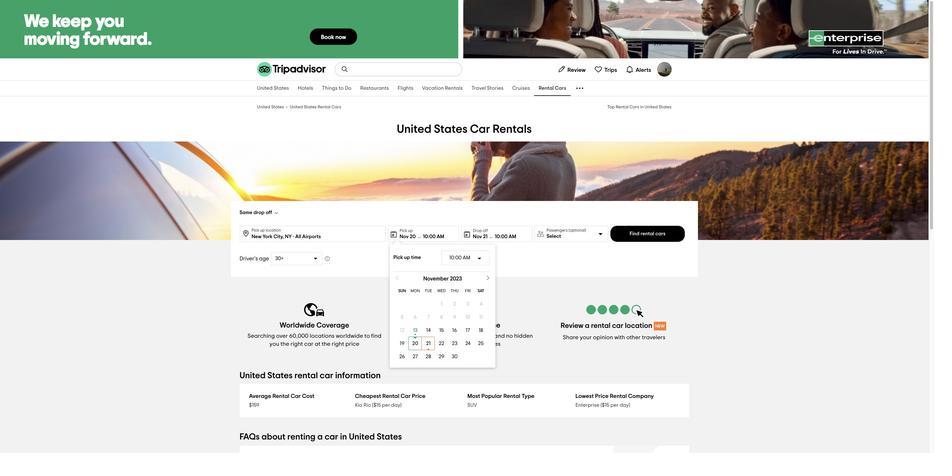Task type: describe. For each thing, give the bounding box(es) containing it.
9
[[453, 315, 456, 320]]

select
[[547, 234, 561, 239]]

over
[[276, 333, 288, 339]]

nov 21
[[473, 234, 488, 239]]

thu
[[451, 289, 459, 293]]

united states rental car information
[[240, 372, 381, 380]]

0 horizontal spatial cars
[[332, 105, 341, 109]]

row containing sun
[[396, 285, 488, 298]]

car inside searching over 60,000 locations worldwide to find you the right car at the right price
[[304, 341, 314, 347]]

drop
[[254, 210, 265, 215]]

trips
[[605, 67, 617, 73]]

1 right from the left
[[291, 341, 303, 347]]

find rental cars
[[630, 231, 666, 237]]

travel stories link
[[467, 81, 508, 96]]

searching
[[248, 333, 275, 339]]

tue nov 07 2023 cell
[[422, 311, 435, 324]]

0 vertical spatial off
[[266, 210, 272, 215]]

cheapest
[[355, 394, 381, 399]]

most
[[455, 333, 467, 339]]

0 vertical spatial united states link
[[253, 81, 294, 96]]

review link
[[555, 62, 589, 77]]

worldwide coverage
[[280, 322, 349, 329]]

row containing 1
[[396, 298, 488, 311]]

profile picture image
[[657, 62, 672, 77]]

rental for location
[[591, 322, 611, 330]]

car right renting
[[325, 433, 338, 442]]

1 price from the left
[[412, 394, 426, 399]]

renting
[[288, 433, 316, 442]]

cars
[[656, 231, 666, 237]]

passengers
[[547, 229, 568, 233]]

rental right top
[[616, 105, 629, 109]]

flights link
[[393, 81, 418, 96]]

drop off
[[473, 229, 488, 233]]

up for pick up time
[[404, 255, 410, 260]]

2 horizontal spatial cars
[[630, 105, 640, 109]]

2 united states from the top
[[257, 105, 284, 109]]

top rental cars in united states
[[608, 105, 672, 109]]

1 horizontal spatial location
[[625, 322, 653, 330]]

row containing 5
[[396, 311, 488, 324]]

wed nov 22 2023 cell
[[435, 337, 448, 350]]

fri nov 17 2023 cell
[[461, 324, 475, 337]]

16
[[453, 328, 457, 333]]

8
[[440, 315, 443, 320]]

new
[[656, 324, 665, 329]]

1 horizontal spatial in
[[641, 105, 644, 109]]

sun
[[399, 289, 406, 293]]

mon nov 13 2023 cell
[[409, 324, 422, 337]]

1 vertical spatial in
[[340, 433, 347, 442]]

enterprise ($15 per day)
[[576, 403, 630, 408]]

lowest price rental company
[[576, 394, 654, 399]]

30
[[452, 354, 458, 360]]

lowest
[[576, 394, 594, 399]]

type
[[522, 394, 535, 399]]

row group inside the november 2023 grid
[[396, 298, 490, 364]]

or
[[451, 341, 457, 347]]

sat nov 18 2023 cell
[[475, 324, 488, 337]]

kia
[[355, 403, 363, 408]]

your
[[580, 335, 592, 341]]

thu nov 23 2023 cell
[[448, 337, 461, 350]]

tue nov 14 2023 cell
[[422, 324, 435, 337]]

21 inside cell
[[426, 341, 431, 346]]

1 day) from the left
[[391, 403, 402, 408]]

november 2023 grid
[[390, 276, 496, 364]]

1 horizontal spatial 10:00
[[449, 256, 462, 261]]

free cancellations on most bookings and no hidden charges or credit card fees
[[396, 333, 533, 347]]

nov for nov 20
[[400, 234, 409, 239]]

car for cost
[[291, 394, 301, 399]]

City or Airport text field
[[252, 226, 383, 241]]

coverage
[[317, 322, 349, 329]]

am for 21
[[509, 234, 516, 239]]

1 ($15 from the left
[[372, 403, 381, 408]]

2023
[[450, 276, 462, 282]]

pick for pick up location
[[252, 229, 259, 233]]

2 price from the left
[[595, 394, 609, 399]]

1 horizontal spatial cars
[[555, 86, 567, 91]]

fri
[[465, 289, 471, 293]]

1 vertical spatial a
[[318, 433, 323, 442]]

and
[[494, 333, 505, 339]]

up for pick up
[[408, 229, 413, 233]]

1
[[441, 302, 443, 307]]

company
[[628, 394, 654, 399]]

rental cars link
[[535, 81, 571, 96]]

2 per from the left
[[611, 403, 619, 408]]

15
[[439, 328, 444, 333]]

mon
[[411, 289, 420, 293]]

$159
[[249, 403, 259, 408]]

average rental car cost
[[249, 394, 315, 399]]

0 vertical spatial with
[[446, 322, 460, 329]]

26
[[400, 354, 405, 360]]

vacation rentals
[[422, 86, 463, 91]]

cruises
[[513, 86, 530, 91]]

locations
[[310, 333, 335, 339]]

10:00 for 20
[[423, 234, 436, 239]]

searching over 60,000 locations worldwide to find you the right car at the right price
[[248, 333, 382, 347]]

10:00 am for nov 21
[[495, 234, 516, 239]]

tripadvisor image
[[257, 62, 326, 77]]

nov 20
[[400, 234, 416, 239]]

14
[[426, 328, 431, 333]]

worldwide
[[280, 322, 315, 329]]

driver's age
[[240, 256, 269, 262]]

1 the from the left
[[281, 341, 289, 347]]

enterprise
[[576, 403, 600, 408]]

suv
[[468, 403, 477, 408]]

60,000
[[289, 333, 309, 339]]

travel stories
[[472, 86, 504, 91]]

tue nov 28 2023 cell
[[422, 350, 435, 364]]

price
[[346, 341, 360, 347]]

pick for pick up
[[400, 229, 407, 233]]

find
[[371, 333, 382, 339]]

about
[[262, 433, 286, 442]]

things
[[322, 86, 338, 91]]

pick up
[[400, 229, 413, 233]]

faqs about renting a car in united states
[[240, 433, 402, 442]]

25
[[478, 341, 484, 346]]

rental right average
[[273, 394, 290, 399]]

19
[[400, 341, 405, 346]]

20 inside cell
[[413, 341, 418, 346]]

pick up time
[[394, 255, 421, 260]]

pick for pick up time
[[394, 255, 403, 260]]

to inside searching over 60,000 locations worldwide to find you the right car at the right price
[[365, 333, 370, 339]]

0 vertical spatial rentals
[[445, 86, 463, 91]]

1 per from the left
[[382, 403, 390, 408]]

no
[[506, 333, 513, 339]]

fri nov 24 2023 cell
[[461, 337, 475, 350]]

wed nov 08 2023 cell
[[435, 311, 448, 324]]

rental inside button
[[641, 231, 655, 237]]

1 horizontal spatial 10:00 am
[[449, 256, 471, 261]]

november 2023
[[424, 276, 462, 282]]

advertisement region
[[0, 0, 929, 58]]

1 vertical spatial united states link
[[257, 104, 284, 110]]

1 horizontal spatial am
[[463, 256, 471, 261]]

review for review a rental car location new
[[561, 322, 584, 330]]



Task type: vqa. For each thing, say whether or not it's contained in the screenshot.


Task type: locate. For each thing, give the bounding box(es) containing it.
up up nov 20
[[408, 229, 413, 233]]

29
[[439, 354, 445, 360]]

up left time
[[404, 255, 410, 260]]

21 down cancellations
[[426, 341, 431, 346]]

flights
[[398, 86, 414, 91]]

0 horizontal spatial rental
[[295, 372, 318, 380]]

travelers
[[642, 335, 666, 341]]

2 horizontal spatial 10:00 am
[[495, 234, 516, 239]]

review up 'share'
[[561, 322, 584, 330]]

kia rio ($15 per day)
[[355, 403, 402, 408]]

row
[[396, 285, 488, 298], [396, 298, 488, 311], [396, 311, 488, 324], [396, 324, 488, 337], [396, 337, 488, 350], [396, 350, 488, 364]]

0 horizontal spatial the
[[281, 341, 289, 347]]

4 row from the top
[[396, 324, 488, 337]]

rental up cost
[[295, 372, 318, 380]]

0 horizontal spatial day)
[[391, 403, 402, 408]]

2 horizontal spatial rental
[[641, 231, 655, 237]]

1 vertical spatial rental
[[591, 322, 611, 330]]

0 vertical spatial 21
[[483, 234, 488, 239]]

1 horizontal spatial a
[[585, 322, 590, 330]]

1 horizontal spatial the
[[322, 341, 331, 347]]

off right drop
[[266, 210, 272, 215]]

car for rentals
[[470, 123, 490, 135]]

search image
[[341, 66, 348, 73]]

rental right find
[[641, 231, 655, 237]]

1 horizontal spatial off
[[483, 229, 488, 233]]

0 vertical spatial 20
[[410, 234, 416, 239]]

21
[[483, 234, 488, 239], [426, 341, 431, 346]]

23
[[452, 341, 458, 346]]

10:00 am
[[423, 234, 444, 239], [495, 234, 516, 239], [449, 256, 471, 261]]

location up other
[[625, 322, 653, 330]]

sun nov 19 2023 cell
[[396, 337, 409, 350]]

review
[[568, 67, 586, 73], [561, 322, 584, 330]]

1 horizontal spatial ($15
[[601, 403, 610, 408]]

cost
[[302, 394, 315, 399]]

rental for information
[[295, 372, 318, 380]]

age
[[259, 256, 269, 262]]

1 united states from the top
[[257, 86, 289, 91]]

5 row from the top
[[396, 337, 488, 350]]

a up your
[[585, 322, 590, 330]]

right down worldwide
[[332, 341, 344, 347]]

card
[[476, 341, 488, 347]]

10:00
[[423, 234, 436, 239], [495, 234, 508, 239], [449, 256, 462, 261]]

cars down review link
[[555, 86, 567, 91]]

sat nov 25 2023 cell
[[475, 337, 488, 350]]

2 nov from the left
[[473, 234, 482, 239]]

1 horizontal spatial car
[[401, 394, 411, 399]]

10:00 am up '2023'
[[449, 256, 471, 261]]

0 vertical spatial to
[[339, 86, 344, 91]]

car left information
[[320, 372, 333, 380]]

wed nov 01 2023 cell
[[435, 298, 448, 311]]

cars right top
[[630, 105, 640, 109]]

1 horizontal spatial to
[[365, 333, 370, 339]]

same
[[240, 210, 253, 215]]

6 row from the top
[[396, 350, 488, 364]]

restaurants
[[360, 86, 389, 91]]

review left trips link
[[568, 67, 586, 73]]

cars down things to do
[[332, 105, 341, 109]]

location
[[266, 229, 281, 233], [625, 322, 653, 330]]

sun nov 12 2023 cell
[[396, 324, 409, 337]]

1 horizontal spatial 21
[[483, 234, 488, 239]]

10:00 for 21
[[495, 234, 508, 239]]

time
[[411, 255, 421, 260]]

rental up opinion
[[591, 322, 611, 330]]

day) down cheapest rental car price
[[391, 403, 402, 408]]

1 vertical spatial location
[[625, 322, 653, 330]]

27
[[413, 354, 418, 360]]

2 ($15 from the left
[[601, 403, 610, 408]]

travel
[[472, 86, 486, 91]]

1 vertical spatial 21
[[426, 341, 431, 346]]

trips link
[[592, 62, 620, 77]]

0 vertical spatial location
[[266, 229, 281, 233]]

day)
[[391, 403, 402, 408], [620, 403, 630, 408]]

tue nov 21 2023 cell
[[422, 337, 435, 350]]

6
[[414, 315, 417, 320]]

to left find
[[365, 333, 370, 339]]

1 horizontal spatial day)
[[620, 403, 630, 408]]

0 horizontal spatial per
[[382, 403, 390, 408]]

most
[[468, 394, 480, 399]]

0 horizontal spatial am
[[437, 234, 444, 239]]

alerts
[[636, 67, 651, 73]]

2 horizontal spatial am
[[509, 234, 516, 239]]

nov for nov 21
[[473, 234, 482, 239]]

sun nov 05 2023 cell
[[396, 311, 409, 324]]

stories
[[487, 86, 504, 91]]

20 right sun nov 19 2023 cell
[[413, 341, 418, 346]]

rental up "enterprise ($15 per day)"
[[610, 394, 627, 399]]

1 vertical spatial off
[[483, 229, 488, 233]]

0 vertical spatial rental
[[641, 231, 655, 237]]

0 horizontal spatial in
[[340, 433, 347, 442]]

sat nov 11 2023 cell
[[475, 311, 488, 324]]

1 vertical spatial united states
[[257, 105, 284, 109]]

mon nov 20 2023 cell
[[409, 337, 422, 350]]

popular
[[482, 394, 502, 399]]

0 horizontal spatial nov
[[400, 234, 409, 239]]

rental up kia rio ($15 per day)
[[383, 394, 400, 399]]

united states
[[257, 86, 289, 91], [257, 105, 284, 109]]

share your opinion with other travelers
[[563, 335, 666, 341]]

fri nov 03 2023 cell
[[461, 298, 475, 311]]

car up share your opinion with other travelers at the right bottom of page
[[612, 322, 624, 330]]

information
[[335, 372, 381, 380]]

1 horizontal spatial rentals
[[493, 123, 532, 135]]

($15 right the rio
[[372, 403, 381, 408]]

0 horizontal spatial 10:00
[[423, 234, 436, 239]]

review for review
[[568, 67, 586, 73]]

row group containing 1
[[396, 298, 490, 364]]

pick down same drop off
[[252, 229, 259, 233]]

bookings
[[469, 333, 493, 339]]

1 vertical spatial 20
[[413, 341, 418, 346]]

10:00 right nov 20
[[423, 234, 436, 239]]

fees
[[490, 341, 501, 347]]

right down 60,000 on the left bottom of the page
[[291, 341, 303, 347]]

1 vertical spatial with
[[615, 335, 625, 341]]

0 horizontal spatial to
[[339, 86, 344, 91]]

0 horizontal spatial car
[[291, 394, 301, 399]]

book
[[428, 322, 445, 329]]

hotels link
[[294, 81, 318, 96]]

None search field
[[335, 63, 462, 76]]

mon nov 27 2023 cell
[[409, 350, 422, 364]]

hidden
[[514, 333, 533, 339]]

0 vertical spatial review
[[568, 67, 586, 73]]

10:00 am right nov 20
[[423, 234, 444, 239]]

1 horizontal spatial price
[[595, 394, 609, 399]]

2 the from the left
[[322, 341, 331, 347]]

3 row from the top
[[396, 311, 488, 324]]

per down cheapest rental car price
[[382, 403, 390, 408]]

4
[[480, 302, 483, 307]]

am for 20
[[437, 234, 444, 239]]

thu nov 02 2023 cell
[[448, 298, 461, 311]]

2 day) from the left
[[620, 403, 630, 408]]

car for price
[[401, 394, 411, 399]]

sat
[[478, 289, 485, 293]]

passengers (optional) select
[[547, 229, 586, 239]]

find
[[630, 231, 640, 237]]

28
[[426, 354, 431, 360]]

faqs
[[240, 433, 260, 442]]

1 horizontal spatial right
[[332, 341, 344, 347]]

up down drop
[[260, 229, 265, 233]]

2 horizontal spatial 10:00
[[495, 234, 508, 239]]

12
[[400, 328, 405, 333]]

confidence
[[462, 322, 501, 329]]

car
[[470, 123, 490, 135], [291, 394, 301, 399], [401, 394, 411, 399]]

pick
[[252, 229, 259, 233], [400, 229, 407, 233], [394, 255, 403, 260]]

1 vertical spatial review
[[561, 322, 584, 330]]

0 horizontal spatial location
[[266, 229, 281, 233]]

0 horizontal spatial price
[[412, 394, 426, 399]]

wed nov 29 2023 cell
[[435, 350, 448, 364]]

up for pick up location
[[260, 229, 265, 233]]

the right at on the left
[[322, 341, 331, 347]]

states
[[274, 86, 289, 91], [271, 105, 284, 109], [304, 105, 317, 109], [659, 105, 672, 109], [434, 123, 468, 135], [268, 372, 293, 380], [377, 433, 402, 442]]

mon nov 06 2023 cell
[[409, 311, 422, 324]]

other
[[627, 335, 641, 341]]

rio
[[364, 403, 371, 408]]

row containing 19
[[396, 337, 488, 350]]

2 horizontal spatial car
[[470, 123, 490, 135]]

0 horizontal spatial with
[[446, 322, 460, 329]]

free
[[396, 333, 408, 339]]

nov down drop
[[473, 234, 482, 239]]

21 down drop off
[[483, 234, 488, 239]]

11
[[479, 315, 483, 320]]

with down 9 on the bottom left
[[446, 322, 460, 329]]

2
[[454, 302, 456, 307]]

a right renting
[[318, 433, 323, 442]]

hotels
[[298, 86, 313, 91]]

rental left type
[[504, 394, 521, 399]]

off up nov 21
[[483, 229, 488, 233]]

7
[[427, 315, 430, 320]]

10:00 right nov 21
[[495, 234, 508, 239]]

worldwide
[[336, 333, 363, 339]]

1 horizontal spatial rental
[[591, 322, 611, 330]]

drop
[[473, 229, 482, 233]]

pick left time
[[394, 255, 403, 260]]

thu nov 30 2023 cell
[[448, 350, 461, 364]]

the down over
[[281, 341, 289, 347]]

($15
[[372, 403, 381, 408], [601, 403, 610, 408]]

sun nov 26 2023 cell
[[396, 350, 409, 364]]

average
[[249, 394, 271, 399]]

nov down pick up at the left bottom
[[400, 234, 409, 239]]

0 horizontal spatial a
[[318, 433, 323, 442]]

10:00 up '2023'
[[449, 256, 462, 261]]

0 horizontal spatial 10:00 am
[[423, 234, 444, 239]]

pick up nov 20
[[400, 229, 407, 233]]

am
[[437, 234, 444, 239], [509, 234, 516, 239], [463, 256, 471, 261]]

united states rental cars
[[290, 105, 341, 109]]

10
[[466, 315, 471, 320]]

do
[[345, 86, 352, 91]]

2 right from the left
[[332, 341, 344, 347]]

thu nov 09 2023 cell
[[448, 311, 461, 324]]

location down same drop off
[[266, 229, 281, 233]]

1 horizontal spatial with
[[615, 335, 625, 341]]

5
[[401, 315, 404, 320]]

fri nov 10 2023 cell
[[461, 311, 475, 324]]

2 row from the top
[[396, 298, 488, 311]]

united
[[257, 86, 273, 91], [257, 105, 270, 109], [290, 105, 303, 109], [645, 105, 658, 109], [397, 123, 432, 135], [240, 372, 266, 380], [349, 433, 375, 442]]

cars
[[555, 86, 567, 91], [332, 105, 341, 109], [630, 105, 640, 109]]

1 row from the top
[[396, 285, 488, 298]]

0 horizontal spatial off
[[266, 210, 272, 215]]

wed
[[438, 289, 446, 293]]

0 vertical spatial united states
[[257, 86, 289, 91]]

book with confidence
[[428, 322, 501, 329]]

in
[[641, 105, 644, 109], [340, 433, 347, 442]]

10:00 am for nov 20
[[423, 234, 444, 239]]

18
[[479, 328, 483, 333]]

rental
[[641, 231, 655, 237], [591, 322, 611, 330], [295, 372, 318, 380]]

0 horizontal spatial ($15
[[372, 403, 381, 408]]

charges
[[428, 341, 450, 347]]

sat nov 04 2023 cell
[[475, 298, 488, 311]]

3
[[467, 302, 469, 307]]

10:00 am right nov 21
[[495, 234, 516, 239]]

find rental cars button
[[611, 226, 685, 242]]

0 horizontal spatial right
[[291, 341, 303, 347]]

same drop off
[[240, 210, 272, 215]]

1 vertical spatial rentals
[[493, 123, 532, 135]]

rental down things
[[318, 105, 331, 109]]

row group
[[396, 298, 490, 364]]

($15 down lowest price rental company
[[601, 403, 610, 408]]

car left at on the left
[[304, 341, 314, 347]]

1 horizontal spatial per
[[611, 403, 619, 408]]

1 vertical spatial to
[[365, 333, 370, 339]]

driver's
[[240, 256, 258, 262]]

off
[[266, 210, 272, 215], [483, 229, 488, 233]]

0 vertical spatial a
[[585, 322, 590, 330]]

1 nov from the left
[[400, 234, 409, 239]]

with down review a rental car location new
[[615, 335, 625, 341]]

row containing 12
[[396, 324, 488, 337]]

0 horizontal spatial 21
[[426, 341, 431, 346]]

row containing 26
[[396, 350, 488, 364]]

1 horizontal spatial nov
[[473, 234, 482, 239]]

0 horizontal spatial rentals
[[445, 86, 463, 91]]

on
[[447, 333, 453, 339]]

(optional)
[[569, 229, 586, 233]]

thu nov 16 2023 cell
[[448, 324, 461, 337]]

november
[[424, 276, 449, 282]]

to left do
[[339, 86, 344, 91]]

day) down lowest price rental company
[[620, 403, 630, 408]]

20 down pick up at the left bottom
[[410, 234, 416, 239]]

0 vertical spatial in
[[641, 105, 644, 109]]

30+
[[275, 256, 284, 261]]

2 vertical spatial rental
[[295, 372, 318, 380]]

per down lowest price rental company
[[611, 403, 619, 408]]

wed nov 15 2023 cell
[[435, 324, 448, 337]]

rental right cruises
[[539, 86, 554, 91]]



